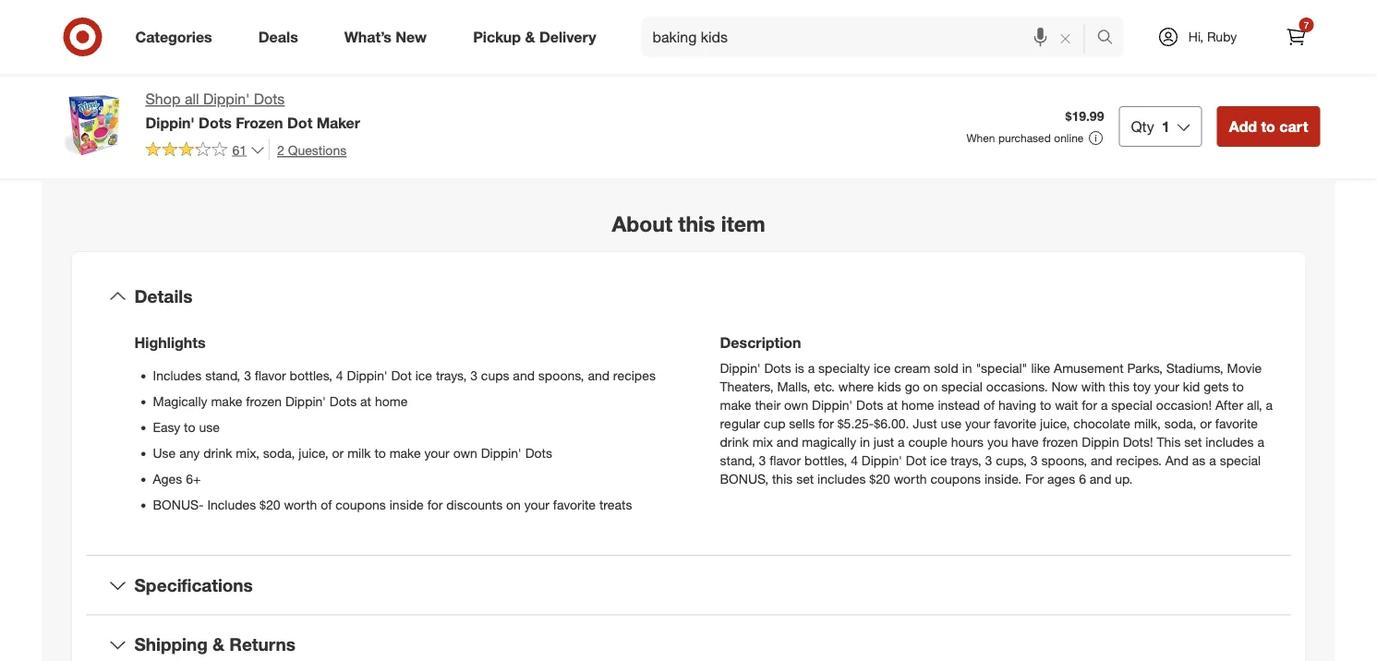 Task type: vqa. For each thing, say whether or not it's contained in the screenshot.
home within the Description Dippin' Dots is a specialty ice cream sold in "special" like Amusement Parks, Stadiums, Movie Theaters, Malls, etc. where kids go on special occasions. Now with this toy your kid gets to make their own Dippin' Dots at home instead of having to wait for a special occasion! After all, a regular cup sells for $5.25-$6.00. Just use your favorite juice, chocolate milk, soda, or favorite drink mix and magically in just a couple hours you have frozen Dippin Dots! This set includes a stand, 3 flavor bottles, 4 Dippin' Dot ice trays, 3 cups, 3 spoons, and recipes. And as a special BONUS, this set includes $20 worth coupons inside. For ages 6 and up.
yes



Task type: locate. For each thing, give the bounding box(es) containing it.
own up discounts
[[453, 445, 477, 461]]

2 vertical spatial special
[[1220, 453, 1261, 469]]

search
[[1089, 30, 1133, 48]]

dippin' down shop
[[146, 114, 195, 132]]

0 vertical spatial bottles,
[[290, 368, 333, 384]]

1 horizontal spatial frozen
[[1043, 434, 1079, 450]]

0 vertical spatial stand,
[[205, 368, 240, 384]]

categories
[[135, 28, 212, 46]]

on right go
[[924, 379, 938, 395]]

coupons down hours
[[931, 471, 981, 487]]

cart
[[1280, 117, 1309, 135]]

to inside "button"
[[1262, 117, 1276, 135]]

0 horizontal spatial this
[[678, 211, 715, 237]]

6
[[1079, 471, 1086, 487]]

juice, left milk
[[299, 445, 329, 461]]

1 vertical spatial $20
[[260, 497, 280, 513]]

0 vertical spatial 4
[[336, 368, 343, 384]]

1 horizontal spatial on
[[924, 379, 938, 395]]

includes up the as
[[1206, 434, 1254, 450]]

a right just
[[898, 434, 905, 450]]

coupons left inside
[[336, 497, 386, 513]]

for down with
[[1082, 397, 1098, 413]]

recipes
[[613, 368, 656, 384]]

to down movie
[[1233, 379, 1244, 395]]

spoons, up ages
[[1042, 453, 1088, 469]]

1 horizontal spatial make
[[390, 445, 421, 461]]

$5.25-
[[838, 416, 874, 432]]

1 horizontal spatial soda,
[[1165, 416, 1197, 432]]

special
[[942, 379, 983, 395], [1112, 397, 1153, 413], [1220, 453, 1261, 469]]

in
[[962, 360, 972, 376], [860, 434, 870, 450]]

make inside description dippin' dots is a specialty ice cream sold in "special" like amusement parks, stadiums, movie theaters, malls, etc. where kids go on special occasions. now with this toy your kid gets to make their own dippin' dots at home instead of having to wait for a special occasion! after all, a regular cup sells for $5.25-$6.00. just use your favorite juice, chocolate milk, soda, or favorite drink mix and magically in just a couple hours you have frozen dippin dots! this set includes a stand, 3 flavor bottles, 4 dippin' dot ice trays, 3 cups, 3 spoons, and recipes. and as a special bonus, this set includes $20 worth coupons inside. for ages 6 and up.
[[720, 397, 752, 413]]

1 vertical spatial in
[[860, 434, 870, 450]]

4 down magically
[[851, 453, 858, 469]]

about
[[612, 211, 673, 237]]

when
[[967, 131, 996, 145]]

0 vertical spatial $20
[[870, 471, 890, 487]]

1 vertical spatial flavor
[[770, 453, 801, 469]]

trays, down hours
[[951, 453, 982, 469]]

drink inside description dippin' dots is a specialty ice cream sold in "special" like amusement parks, stadiums, movie theaters, malls, etc. where kids go on special occasions. now with this toy your kid gets to make their own dippin' dots at home instead of having to wait for a special occasion! after all, a regular cup sells for $5.25-$6.00. just use your favorite juice, chocolate milk, soda, or favorite drink mix and magically in just a couple hours you have frozen dippin dots! this set includes a stand, 3 flavor bottles, 4 dippin' dot ice trays, 3 cups, 3 spoons, and recipes. and as a special bonus, this set includes $20 worth coupons inside. for ages 6 and up.
[[720, 434, 749, 450]]

upload
[[489, 47, 537, 65]]

1 vertical spatial special
[[1112, 397, 1153, 413]]

spoons, right cups on the bottom of the page
[[539, 368, 584, 384]]

3 left cups on the bottom of the page
[[470, 368, 478, 384]]

1 horizontal spatial $20
[[870, 471, 890, 487]]

0 horizontal spatial at
[[360, 393, 371, 410]]

1 vertical spatial juice,
[[299, 445, 329, 461]]

dot inside shop all dippin' dots dippin' dots frozen dot maker
[[287, 114, 313, 132]]

0 vertical spatial &
[[525, 28, 535, 46]]

make up regular
[[720, 397, 752, 413]]

description
[[720, 333, 801, 351]]

or left milk
[[332, 445, 344, 461]]

0 horizontal spatial dot
[[287, 114, 313, 132]]

details
[[134, 285, 193, 307]]

qty
[[1131, 117, 1155, 135]]

& for shipping
[[213, 634, 225, 656]]

or
[[1200, 416, 1212, 432], [332, 445, 344, 461]]

for right inside
[[427, 497, 443, 513]]

bonus- includes $20 worth of coupons inside for discounts on your favorite treats
[[153, 497, 632, 513]]

1 horizontal spatial or
[[1200, 416, 1212, 432]]

a down the all,
[[1258, 434, 1265, 450]]

this right 'bonus,'
[[772, 471, 793, 487]]

0 vertical spatial in
[[962, 360, 972, 376]]

parks,
[[1128, 360, 1163, 376]]

dot down couple
[[906, 453, 927, 469]]

your up discounts
[[425, 445, 450, 461]]

of down use any drink mix, soda, juice, or milk to make your own dippin' dots
[[321, 497, 332, 513]]

0 vertical spatial soda,
[[1165, 416, 1197, 432]]

0 vertical spatial flavor
[[255, 368, 286, 384]]

and right 6
[[1090, 471, 1112, 487]]

dot
[[287, 114, 313, 132], [391, 368, 412, 384], [906, 453, 927, 469]]

home down go
[[902, 397, 935, 413]]

image gallery element
[[57, 0, 667, 172]]

drink down regular
[[720, 434, 749, 450]]

easy to use
[[153, 419, 220, 435]]

to
[[1262, 117, 1276, 135], [1233, 379, 1244, 395], [1040, 397, 1052, 413], [184, 419, 195, 435], [375, 445, 386, 461]]

2 questions
[[277, 142, 347, 158]]

frozen right the have
[[1043, 434, 1079, 450]]

0 horizontal spatial set
[[797, 471, 814, 487]]

make right milk
[[390, 445, 421, 461]]

1 horizontal spatial trays,
[[951, 453, 982, 469]]

ice up kids
[[874, 360, 891, 376]]

flavor inside description dippin' dots is a specialty ice cream sold in "special" like amusement parks, stadiums, movie theaters, malls, etc. where kids go on special occasions. now with this toy your kid gets to make their own dippin' dots at home instead of having to wait for a special occasion! after all, a regular cup sells for $5.25-$6.00. just use your favorite juice, chocolate milk, soda, or favorite drink mix and magically in just a couple hours you have frozen dippin dots! this set includes a stand, 3 flavor bottles, 4 dippin' dot ice trays, 3 cups, 3 spoons, and recipes. and as a special bonus, this set includes $20 worth coupons inside. for ages 6 and up.
[[770, 453, 801, 469]]

0 horizontal spatial use
[[199, 419, 220, 435]]

qty 1
[[1131, 117, 1170, 135]]

ice
[[874, 360, 891, 376], [415, 368, 432, 384], [930, 453, 947, 469]]

0 horizontal spatial spoons,
[[539, 368, 584, 384]]

stand, up 'bonus,'
[[720, 453, 755, 469]]

recipes.
[[1117, 453, 1162, 469]]

frozen
[[246, 393, 282, 410], [1043, 434, 1079, 450]]

in left just
[[860, 434, 870, 450]]

special right the as
[[1220, 453, 1261, 469]]

what's
[[344, 28, 392, 46]]

drink right the any
[[203, 445, 232, 461]]

2 vertical spatial dot
[[906, 453, 927, 469]]

soda,
[[1165, 416, 1197, 432], [263, 445, 295, 461]]

dippin' right all
[[203, 90, 250, 108]]

0 horizontal spatial make
[[211, 393, 242, 410]]

1 vertical spatial stand,
[[720, 453, 755, 469]]

3 down 'mix'
[[759, 453, 766, 469]]

own inside description dippin' dots is a specialty ice cream sold in "special" like amusement parks, stadiums, movie theaters, malls, etc. where kids go on special occasions. now with this toy your kid gets to make their own dippin' dots at home instead of having to wait for a special occasion! after all, a regular cup sells for $5.25-$6.00. just use your favorite juice, chocolate milk, soda, or favorite drink mix and magically in just a couple hours you have frozen dippin dots! this set includes a stand, 3 flavor bottles, 4 dippin' dot ice trays, 3 cups, 3 spoons, and recipes. and as a special bonus, this set includes $20 worth coupons inside. for ages 6 and up.
[[784, 397, 809, 413]]

to right milk
[[375, 445, 386, 461]]

juice, down wait
[[1040, 416, 1070, 432]]

make
[[211, 393, 242, 410], [720, 397, 752, 413], [390, 445, 421, 461]]

1 vertical spatial dot
[[391, 368, 412, 384]]

trays,
[[436, 368, 467, 384], [951, 453, 982, 469]]

1 horizontal spatial special
[[1112, 397, 1153, 413]]

make right magically
[[211, 393, 242, 410]]

2 horizontal spatial for
[[1082, 397, 1098, 413]]

1 horizontal spatial dot
[[391, 368, 412, 384]]

$20
[[870, 471, 890, 487], [260, 497, 280, 513]]

trays, left cups on the bottom of the page
[[436, 368, 467, 384]]

home down includes stand, 3 flavor bottles, 4 dippin' dot ice trays, 3 cups and spoons, and recipes
[[375, 393, 408, 410]]

ages 6+
[[153, 471, 201, 487]]

of
[[984, 397, 995, 413], [321, 497, 332, 513]]

of left "having"
[[984, 397, 995, 413]]

at up $6.00.
[[887, 397, 898, 413]]

1 vertical spatial trays,
[[951, 453, 982, 469]]

1 vertical spatial coupons
[[336, 497, 386, 513]]

dot up use any drink mix, soda, juice, or milk to make your own dippin' dots
[[391, 368, 412, 384]]

this
[[678, 211, 715, 237], [1109, 379, 1130, 395], [772, 471, 793, 487]]

0 horizontal spatial includes
[[818, 471, 866, 487]]

soda, right "mix,"
[[263, 445, 295, 461]]

1 horizontal spatial worth
[[894, 471, 927, 487]]

coupons inside description dippin' dots is a specialty ice cream sold in "special" like amusement parks, stadiums, movie theaters, malls, etc. where kids go on special occasions. now with this toy your kid gets to make their own dippin' dots at home instead of having to wait for a special occasion! after all, a regular cup sells for $5.25-$6.00. just use your favorite juice, chocolate milk, soda, or favorite drink mix and magically in just a couple hours you have frozen dippin dots! this set includes a stand, 3 flavor bottles, 4 dippin' dot ice trays, 3 cups, 3 spoons, and recipes. and as a special bonus, this set includes $20 worth coupons inside. for ages 6 and up.
[[931, 471, 981, 487]]

favorite down after
[[1216, 416, 1258, 432]]

easy
[[153, 419, 180, 435]]

favorite down "having"
[[994, 416, 1037, 432]]

stand, inside description dippin' dots is a specialty ice cream sold in "special" like amusement parks, stadiums, movie theaters, malls, etc. where kids go on special occasions. now with this toy your kid gets to make their own dippin' dots at home instead of having to wait for a special occasion! after all, a regular cup sells for $5.25-$6.00. just use your favorite juice, chocolate milk, soda, or favorite drink mix and magically in just a couple hours you have frozen dippin dots! this set includes a stand, 3 flavor bottles, 4 dippin' dot ice trays, 3 cups, 3 spoons, and recipes. and as a special bonus, this set includes $20 worth coupons inside. for ages 6 and up.
[[720, 453, 755, 469]]

purchased
[[999, 131, 1051, 145]]

at
[[360, 393, 371, 410], [887, 397, 898, 413]]

1 horizontal spatial 4
[[851, 453, 858, 469]]

juice,
[[1040, 416, 1070, 432], [299, 445, 329, 461]]

0 horizontal spatial on
[[506, 497, 521, 513]]

0 horizontal spatial worth
[[284, 497, 317, 513]]

for
[[1082, 397, 1098, 413], [819, 416, 834, 432], [427, 497, 443, 513]]

ice down couple
[[930, 453, 947, 469]]

0 horizontal spatial trays,
[[436, 368, 467, 384]]

about this item
[[612, 211, 766, 237]]

& left returns
[[213, 634, 225, 656]]

special down toy
[[1112, 397, 1153, 413]]

drink
[[720, 434, 749, 450], [203, 445, 232, 461]]

image of dippin' dots frozen dot maker image
[[57, 89, 131, 163]]

2 vertical spatial for
[[427, 497, 443, 513]]

worth down use any drink mix, soda, juice, or milk to make your own dippin' dots
[[284, 497, 317, 513]]

this left item
[[678, 211, 715, 237]]

mix
[[753, 434, 773, 450]]

favorite left "treats"
[[553, 497, 596, 513]]

for
[[1026, 471, 1044, 487]]

dippin' up discounts
[[481, 445, 522, 461]]

home
[[375, 393, 408, 410], [902, 397, 935, 413]]

0 vertical spatial dot
[[287, 114, 313, 132]]

0 vertical spatial juice,
[[1040, 416, 1070, 432]]

for up magically
[[819, 416, 834, 432]]

stand, up magically
[[205, 368, 240, 384]]

or down occasion!
[[1200, 416, 1212, 432]]

in right sold
[[962, 360, 972, 376]]

1 horizontal spatial stand,
[[720, 453, 755, 469]]

and down dippin
[[1091, 453, 1113, 469]]

1 vertical spatial this
[[1109, 379, 1130, 395]]

1 vertical spatial or
[[332, 445, 344, 461]]

$20 right bonus-
[[260, 497, 280, 513]]

pickup & delivery link
[[457, 17, 620, 57]]

and right cups on the bottom of the page
[[513, 368, 535, 384]]

1 horizontal spatial spoons,
[[1042, 453, 1088, 469]]

0 horizontal spatial juice,
[[299, 445, 329, 461]]

dots!
[[1123, 434, 1154, 450]]

1 vertical spatial set
[[797, 471, 814, 487]]

spoons,
[[539, 368, 584, 384], [1042, 453, 1088, 469]]

milk,
[[1135, 416, 1161, 432]]

& inside dropdown button
[[213, 634, 225, 656]]

1 horizontal spatial drink
[[720, 434, 749, 450]]

$20 down just
[[870, 471, 890, 487]]

1 vertical spatial 4
[[851, 453, 858, 469]]

special up instead
[[942, 379, 983, 395]]

1 horizontal spatial bottles,
[[805, 453, 847, 469]]

and down cup
[[777, 434, 799, 450]]

dippin'
[[203, 90, 250, 108], [146, 114, 195, 132], [720, 360, 761, 376], [347, 368, 388, 384], [285, 393, 326, 410], [812, 397, 853, 413], [481, 445, 522, 461], [862, 453, 903, 469]]

and left recipes
[[588, 368, 610, 384]]

0 vertical spatial worth
[[894, 471, 927, 487]]

& up upload photo
[[525, 28, 535, 46]]

0 vertical spatial own
[[784, 397, 809, 413]]

0 horizontal spatial own
[[453, 445, 477, 461]]

soda, down occasion!
[[1165, 416, 1197, 432]]

use up the any
[[199, 419, 220, 435]]

1 horizontal spatial own
[[784, 397, 809, 413]]

1 vertical spatial includes
[[818, 471, 866, 487]]

theaters,
[[720, 379, 774, 395]]

add
[[1229, 117, 1257, 135]]

0 vertical spatial on
[[924, 379, 938, 395]]

2 horizontal spatial favorite
[[1216, 416, 1258, 432]]

flavor up magically make frozen dippin' dots at home
[[255, 368, 286, 384]]

1 vertical spatial spoons,
[[1042, 453, 1088, 469]]

your up hours
[[965, 416, 991, 432]]

etc.
[[814, 379, 835, 395]]

1 horizontal spatial set
[[1185, 434, 1202, 450]]

2 horizontal spatial dot
[[906, 453, 927, 469]]

includes
[[1206, 434, 1254, 450], [818, 471, 866, 487]]

includes
[[153, 368, 202, 384], [207, 497, 256, 513]]

deals link
[[243, 17, 321, 57]]

bottles, up magically make frozen dippin' dots at home
[[290, 368, 333, 384]]

home inside description dippin' dots is a specialty ice cream sold in "special" like amusement parks, stadiums, movie theaters, malls, etc. where kids go on special occasions. now with this toy your kid gets to make their own dippin' dots at home instead of having to wait for a special occasion! after all, a regular cup sells for $5.25-$6.00. just use your favorite juice, chocolate milk, soda, or favorite drink mix and magically in just a couple hours you have frozen dippin dots! this set includes a stand, 3 flavor bottles, 4 dippin' dot ice trays, 3 cups, 3 spoons, and recipes. and as a special bonus, this set includes $20 worth coupons inside. for ages 6 and up.
[[902, 397, 935, 413]]

set down magically
[[797, 471, 814, 487]]

bottles, down magically
[[805, 453, 847, 469]]

1 vertical spatial bottles,
[[805, 453, 847, 469]]

1 horizontal spatial of
[[984, 397, 995, 413]]

where
[[839, 379, 874, 395]]

1 horizontal spatial for
[[819, 416, 834, 432]]

1 vertical spatial for
[[819, 416, 834, 432]]

this left toy
[[1109, 379, 1130, 395]]

set up the as
[[1185, 434, 1202, 450]]

1 vertical spatial frozen
[[1043, 434, 1079, 450]]

dippin' down just
[[862, 453, 903, 469]]

3 up magically make frozen dippin' dots at home
[[244, 368, 251, 384]]

use inside description dippin' dots is a specialty ice cream sold in "special" like amusement parks, stadiums, movie theaters, malls, etc. where kids go on special occasions. now with this toy your kid gets to make their own dippin' dots at home instead of having to wait for a special occasion! after all, a regular cup sells for $5.25-$6.00. just use your favorite juice, chocolate milk, soda, or favorite drink mix and magically in just a couple hours you have frozen dippin dots! this set includes a stand, 3 flavor bottles, 4 dippin' dot ice trays, 3 cups, 3 spoons, and recipes. and as a special bonus, this set includes $20 worth coupons inside. for ages 6 and up.
[[941, 416, 962, 432]]

stand,
[[205, 368, 240, 384], [720, 453, 755, 469]]

1 horizontal spatial &
[[525, 28, 535, 46]]

includes right bonus-
[[207, 497, 256, 513]]

use down instead
[[941, 416, 962, 432]]

own down malls,
[[784, 397, 809, 413]]

flavor
[[255, 368, 286, 384], [770, 453, 801, 469]]

0 vertical spatial coupons
[[931, 471, 981, 487]]

bonus,
[[720, 471, 769, 487]]

includes down magically
[[818, 471, 866, 487]]

0 horizontal spatial soda,
[[263, 445, 295, 461]]

1 horizontal spatial home
[[902, 397, 935, 413]]

1 horizontal spatial juice,
[[1040, 416, 1070, 432]]

like
[[1032, 360, 1051, 376]]

1 horizontal spatial at
[[887, 397, 898, 413]]

0 horizontal spatial 4
[[336, 368, 343, 384]]

2 questions link
[[269, 139, 347, 160]]

to right "easy"
[[184, 419, 195, 435]]

having
[[999, 397, 1037, 413]]

on
[[924, 379, 938, 395], [506, 497, 521, 513]]

to left wait
[[1040, 397, 1052, 413]]

to right add
[[1262, 117, 1276, 135]]

1 vertical spatial includes
[[207, 497, 256, 513]]

1 vertical spatial worth
[[284, 497, 317, 513]]

worth down couple
[[894, 471, 927, 487]]

0 horizontal spatial special
[[942, 379, 983, 395]]

bottles, inside description dippin' dots is a specialty ice cream sold in "special" like amusement parks, stadiums, movie theaters, malls, etc. where kids go on special occasions. now with this toy your kid gets to make their own dippin' dots at home instead of having to wait for a special occasion! after all, a regular cup sells for $5.25-$6.00. just use your favorite juice, chocolate milk, soda, or favorite drink mix and magically in just a couple hours you have frozen dippin dots! this set includes a stand, 3 flavor bottles, 4 dippin' dot ice trays, 3 cups, 3 spoons, and recipes. and as a special bonus, this set includes $20 worth coupons inside. for ages 6 and up.
[[805, 453, 847, 469]]

$20 inside description dippin' dots is a specialty ice cream sold in "special" like amusement parks, stadiums, movie theaters, malls, etc. where kids go on special occasions. now with this toy your kid gets to make their own dippin' dots at home instead of having to wait for a special occasion! after all, a regular cup sells for $5.25-$6.00. just use your favorite juice, chocolate milk, soda, or favorite drink mix and magically in just a couple hours you have frozen dippin dots! this set includes a stand, 3 flavor bottles, 4 dippin' dot ice trays, 3 cups, 3 spoons, and recipes. and as a special bonus, this set includes $20 worth coupons inside. for ages 6 and up.
[[870, 471, 890, 487]]

of inside description dippin' dots is a specialty ice cream sold in "special" like amusement parks, stadiums, movie theaters, malls, etc. where kids go on special occasions. now with this toy your kid gets to make their own dippin' dots at home instead of having to wait for a special occasion! after all, a regular cup sells for $5.25-$6.00. just use your favorite juice, chocolate milk, soda, or favorite drink mix and magically in just a couple hours you have frozen dippin dots! this set includes a stand, 3 flavor bottles, 4 dippin' dot ice trays, 3 cups, 3 spoons, and recipes. and as a special bonus, this set includes $20 worth coupons inside. for ages 6 and up.
[[984, 397, 995, 413]]

dots
[[254, 90, 285, 108], [199, 114, 232, 132], [765, 360, 792, 376], [330, 393, 357, 410], [857, 397, 884, 413], [525, 445, 552, 461]]

7
[[1304, 19, 1309, 30]]

4 up magically make frozen dippin' dots at home
[[336, 368, 343, 384]]

flavor down 'mix'
[[770, 453, 801, 469]]

7 link
[[1276, 17, 1317, 57]]

1 horizontal spatial use
[[941, 416, 962, 432]]

at down includes stand, 3 flavor bottles, 4 dippin' dot ice trays, 3 cups and spoons, and recipes
[[360, 393, 371, 410]]

includes up magically
[[153, 368, 202, 384]]

1 vertical spatial soda,
[[263, 445, 295, 461]]

on right discounts
[[506, 497, 521, 513]]

amusement
[[1054, 360, 1124, 376]]

dippin' up theaters,
[[720, 360, 761, 376]]

0 vertical spatial this
[[678, 211, 715, 237]]

highlights
[[134, 333, 206, 351]]

dippin' up use any drink mix, soda, juice, or milk to make your own dippin' dots
[[285, 393, 326, 410]]



Task type: describe. For each thing, give the bounding box(es) containing it.
0 vertical spatial trays,
[[436, 368, 467, 384]]

1 vertical spatial on
[[506, 497, 521, 513]]

0 horizontal spatial for
[[427, 497, 443, 513]]

have
[[1012, 434, 1039, 450]]

add to cart button
[[1217, 106, 1321, 147]]

magically make frozen dippin' dots at home
[[153, 393, 408, 410]]

0 vertical spatial for
[[1082, 397, 1098, 413]]

2 horizontal spatial this
[[1109, 379, 1130, 395]]

movie
[[1227, 360, 1262, 376]]

mix,
[[236, 445, 260, 461]]

specifications
[[134, 575, 253, 596]]

with
[[1082, 379, 1106, 395]]

cups,
[[996, 453, 1027, 469]]

4 inside description dippin' dots is a specialty ice cream sold in "special" like amusement parks, stadiums, movie theaters, malls, etc. where kids go on special occasions. now with this toy your kid gets to make their own dippin' dots at home instead of having to wait for a special occasion! after all, a regular cup sells for $5.25-$6.00. just use your favorite juice, chocolate milk, soda, or favorite drink mix and magically in just a couple hours you have frozen dippin dots! this set includes a stand, 3 flavor bottles, 4 dippin' dot ice trays, 3 cups, 3 spoons, and recipes. and as a special bonus, this set includes $20 worth coupons inside. for ages 6 and up.
[[851, 453, 858, 469]]

0 horizontal spatial bottles,
[[290, 368, 333, 384]]

61
[[232, 142, 247, 158]]

magically
[[802, 434, 857, 450]]

frozen
[[236, 114, 283, 132]]

use any drink mix, soda, juice, or milk to make your own dippin' dots
[[153, 445, 552, 461]]

dippin&#39; dots frozen dot maker, 5 of 6 image
[[57, 0, 354, 167]]

pickup & delivery
[[473, 28, 596, 46]]

as
[[1193, 453, 1206, 469]]

what's new link
[[329, 17, 450, 57]]

delivery
[[539, 28, 596, 46]]

ages
[[153, 471, 182, 487]]

now
[[1052, 379, 1078, 395]]

details button
[[86, 267, 1291, 326]]

occasions.
[[986, 379, 1048, 395]]

2 horizontal spatial special
[[1220, 453, 1261, 469]]

malls,
[[777, 379, 811, 395]]

$19.99
[[1066, 108, 1104, 124]]

this
[[1157, 434, 1181, 450]]

online
[[1054, 131, 1084, 145]]

photo
[[541, 47, 580, 65]]

includes stand, 3 flavor bottles, 4 dippin' dot ice trays, 3 cups and spoons, and recipes
[[153, 368, 656, 384]]

a right the all,
[[1266, 397, 1273, 413]]

shipping
[[134, 634, 208, 656]]

cream
[[895, 360, 931, 376]]

occasion!
[[1157, 397, 1212, 413]]

"special"
[[976, 360, 1028, 376]]

add to cart
[[1229, 117, 1309, 135]]

on inside description dippin' dots is a specialty ice cream sold in "special" like amusement parks, stadiums, movie theaters, malls, etc. where kids go on special occasions. now with this toy your kid gets to make their own dippin' dots at home instead of having to wait for a special occasion! after all, a regular cup sells for $5.25-$6.00. just use your favorite juice, chocolate milk, soda, or favorite drink mix and magically in just a couple hours you have frozen dippin dots! this set includes a stand, 3 flavor bottles, 4 dippin' dot ice trays, 3 cups, 3 spoons, and recipes. and as a special bonus, this set includes $20 worth coupons inside. for ages 6 and up.
[[924, 379, 938, 395]]

bonus-
[[153, 497, 204, 513]]

item
[[721, 211, 766, 237]]

0 horizontal spatial in
[[860, 434, 870, 450]]

after
[[1216, 397, 1244, 413]]

couple
[[909, 434, 948, 450]]

use
[[153, 445, 176, 461]]

discounts
[[446, 497, 503, 513]]

pickup
[[473, 28, 521, 46]]

0 vertical spatial spoons,
[[539, 368, 584, 384]]

stadiums,
[[1167, 360, 1224, 376]]

sponsored
[[1266, 133, 1321, 147]]

categories link
[[120, 17, 235, 57]]

hours
[[951, 434, 984, 450]]

0 horizontal spatial of
[[321, 497, 332, 513]]

toy
[[1133, 379, 1151, 395]]

0 horizontal spatial or
[[332, 445, 344, 461]]

just
[[874, 434, 894, 450]]

your right discounts
[[525, 497, 550, 513]]

wait
[[1055, 397, 1079, 413]]

kids
[[878, 379, 902, 395]]

worth inside description dippin' dots is a specialty ice cream sold in "special" like amusement parks, stadiums, movie theaters, malls, etc. where kids go on special occasions. now with this toy your kid gets to make their own dippin' dots at home instead of having to wait for a special occasion! after all, a regular cup sells for $5.25-$6.00. just use your favorite juice, chocolate milk, soda, or favorite drink mix and magically in just a couple hours you have frozen dippin dots! this set includes a stand, 3 flavor bottles, 4 dippin' dot ice trays, 3 cups, 3 spoons, and recipes. and as a special bonus, this set includes $20 worth coupons inside. for ages 6 and up.
[[894, 471, 927, 487]]

specialty
[[819, 360, 870, 376]]

questions
[[288, 142, 347, 158]]

3 up for
[[1031, 453, 1038, 469]]

spoons, inside description dippin' dots is a specialty ice cream sold in "special" like amusement parks, stadiums, movie theaters, malls, etc. where kids go on special occasions. now with this toy your kid gets to make their own dippin' dots at home instead of having to wait for a special occasion! after all, a regular cup sells for $5.25-$6.00. just use your favorite juice, chocolate milk, soda, or favorite drink mix and magically in just a couple hours you have frozen dippin dots! this set includes a stand, 3 flavor bottles, 4 dippin' dot ice trays, 3 cups, 3 spoons, and recipes. and as a special bonus, this set includes $20 worth coupons inside. for ages 6 and up.
[[1042, 453, 1088, 469]]

instead
[[938, 397, 980, 413]]

when purchased online
[[967, 131, 1084, 145]]

hi,
[[1189, 29, 1204, 45]]

dot inside description dippin' dots is a specialty ice cream sold in "special" like amusement parks, stadiums, movie theaters, malls, etc. where kids go on special occasions. now with this toy your kid gets to make their own dippin' dots at home instead of having to wait for a special occasion! after all, a regular cup sells for $5.25-$6.00. just use your favorite juice, chocolate milk, soda, or favorite drink mix and magically in just a couple hours you have frozen dippin dots! this set includes a stand, 3 flavor bottles, 4 dippin' dot ice trays, 3 cups, 3 spoons, and recipes. and as a special bonus, this set includes $20 worth coupons inside. for ages 6 and up.
[[906, 453, 927, 469]]

0 horizontal spatial home
[[375, 393, 408, 410]]

1 horizontal spatial favorite
[[994, 416, 1037, 432]]

0 vertical spatial set
[[1185, 434, 1202, 450]]

1 horizontal spatial includes
[[207, 497, 256, 513]]

regular
[[720, 416, 760, 432]]

juice, inside description dippin' dots is a specialty ice cream sold in "special" like amusement parks, stadiums, movie theaters, malls, etc. where kids go on special occasions. now with this toy your kid gets to make their own dippin' dots at home instead of having to wait for a special occasion! after all, a regular cup sells for $5.25-$6.00. just use your favorite juice, chocolate milk, soda, or favorite drink mix and magically in just a couple hours you have frozen dippin dots! this set includes a stand, 3 flavor bottles, 4 dippin' dot ice trays, 3 cups, 3 spoons, and recipes. and as a special bonus, this set includes $20 worth coupons inside. for ages 6 and up.
[[1040, 416, 1070, 432]]

at inside description dippin' dots is a specialty ice cream sold in "special" like amusement parks, stadiums, movie theaters, malls, etc. where kids go on special occasions. now with this toy your kid gets to make their own dippin' dots at home instead of having to wait for a special occasion! after all, a regular cup sells for $5.25-$6.00. just use your favorite juice, chocolate milk, soda, or favorite drink mix and magically in just a couple hours you have frozen dippin dots! this set includes a stand, 3 flavor bottles, 4 dippin' dot ice trays, 3 cups, 3 spoons, and recipes. and as a special bonus, this set includes $20 worth coupons inside. for ages 6 and up.
[[887, 397, 898, 413]]

dippin' down etc.
[[812, 397, 853, 413]]

ages
[[1048, 471, 1076, 487]]

0 horizontal spatial drink
[[203, 445, 232, 461]]

soda, inside description dippin' dots is a specialty ice cream sold in "special" like amusement parks, stadiums, movie theaters, malls, etc. where kids go on special occasions. now with this toy your kid gets to make their own dippin' dots at home instead of having to wait for a special occasion! after all, a regular cup sells for $5.25-$6.00. just use your favorite juice, chocolate milk, soda, or favorite drink mix and magically in just a couple hours you have frozen dippin dots! this set includes a stand, 3 flavor bottles, 4 dippin' dot ice trays, 3 cups, 3 spoons, and recipes. and as a special bonus, this set includes $20 worth coupons inside. for ages 6 and up.
[[1165, 416, 1197, 432]]

and
[[1166, 453, 1189, 469]]

all,
[[1247, 397, 1263, 413]]

1 horizontal spatial includes
[[1206, 434, 1254, 450]]

0 horizontal spatial ice
[[415, 368, 432, 384]]

trays, inside description dippin' dots is a specialty ice cream sold in "special" like amusement parks, stadiums, movie theaters, malls, etc. where kids go on special occasions. now with this toy your kid gets to make their own dippin' dots at home instead of having to wait for a special occasion! after all, a regular cup sells for $5.25-$6.00. just use your favorite juice, chocolate milk, soda, or favorite drink mix and magically in just a couple hours you have frozen dippin dots! this set includes a stand, 3 flavor bottles, 4 dippin' dot ice trays, 3 cups, 3 spoons, and recipes. and as a special bonus, this set includes $20 worth coupons inside. for ages 6 and up.
[[951, 453, 982, 469]]

& for pickup
[[525, 28, 535, 46]]

2 vertical spatial this
[[772, 471, 793, 487]]

dot for ice
[[391, 368, 412, 384]]

a up chocolate
[[1101, 397, 1108, 413]]

61 link
[[146, 139, 265, 162]]

hi, ruby
[[1189, 29, 1237, 45]]

new
[[396, 28, 427, 46]]

all
[[185, 90, 199, 108]]

a right the as
[[1210, 453, 1217, 469]]

inside.
[[985, 471, 1022, 487]]

chocolate
[[1074, 416, 1131, 432]]

2
[[277, 142, 284, 158]]

0 horizontal spatial flavor
[[255, 368, 286, 384]]

frozen inside description dippin' dots is a specialty ice cream sold in "special" like amusement parks, stadiums, movie theaters, malls, etc. where kids go on special occasions. now with this toy your kid gets to make their own dippin' dots at home instead of having to wait for a special occasion! after all, a regular cup sells for $5.25-$6.00. just use your favorite juice, chocolate milk, soda, or favorite drink mix and magically in just a couple hours you have frozen dippin dots! this set includes a stand, 3 flavor bottles, 4 dippin' dot ice trays, 3 cups, 3 spoons, and recipes. and as a special bonus, this set includes $20 worth coupons inside. for ages 6 and up.
[[1043, 434, 1079, 450]]

0 horizontal spatial favorite
[[553, 497, 596, 513]]

What can we help you find? suggestions appear below search field
[[642, 17, 1102, 57]]

your left kid
[[1155, 379, 1180, 395]]

ruby
[[1208, 29, 1237, 45]]

upload photo button
[[444, 36, 592, 77]]

what's new
[[344, 28, 427, 46]]

specifications button
[[86, 556, 1291, 615]]

2 horizontal spatial ice
[[930, 453, 947, 469]]

0 horizontal spatial frozen
[[246, 393, 282, 410]]

you
[[988, 434, 1008, 450]]

3 down you
[[985, 453, 993, 469]]

a right "is"
[[808, 360, 815, 376]]

dippin' up milk
[[347, 368, 388, 384]]

dippin
[[1082, 434, 1120, 450]]

shipping & returns
[[134, 634, 296, 656]]

gets
[[1204, 379, 1229, 395]]

0 vertical spatial special
[[942, 379, 983, 395]]

shipping & returns button
[[86, 616, 1291, 662]]

0 vertical spatial includes
[[153, 368, 202, 384]]

is
[[795, 360, 805, 376]]

maker
[[317, 114, 360, 132]]

just
[[913, 416, 937, 432]]

or inside description dippin' dots is a specialty ice cream sold in "special" like amusement parks, stadiums, movie theaters, malls, etc. where kids go on special occasions. now with this toy your kid gets to make their own dippin' dots at home instead of having to wait for a special occasion! after all, a regular cup sells for $5.25-$6.00. just use your favorite juice, chocolate milk, soda, or favorite drink mix and magically in just a couple hours you have frozen dippin dots! this set includes a stand, 3 flavor bottles, 4 dippin' dot ice trays, 3 cups, 3 spoons, and recipes. and as a special bonus, this set includes $20 worth coupons inside. for ages 6 and up.
[[1200, 416, 1212, 432]]

0 horizontal spatial stand,
[[205, 368, 240, 384]]

cup
[[764, 416, 786, 432]]

up.
[[1115, 471, 1133, 487]]

shop all dippin' dots dippin' dots frozen dot maker
[[146, 90, 360, 132]]

returns
[[229, 634, 296, 656]]

dot for maker
[[287, 114, 313, 132]]

1 horizontal spatial ice
[[874, 360, 891, 376]]

1
[[1162, 117, 1170, 135]]

sells
[[789, 416, 815, 432]]

sold
[[934, 360, 959, 376]]

6+
[[186, 471, 201, 487]]



